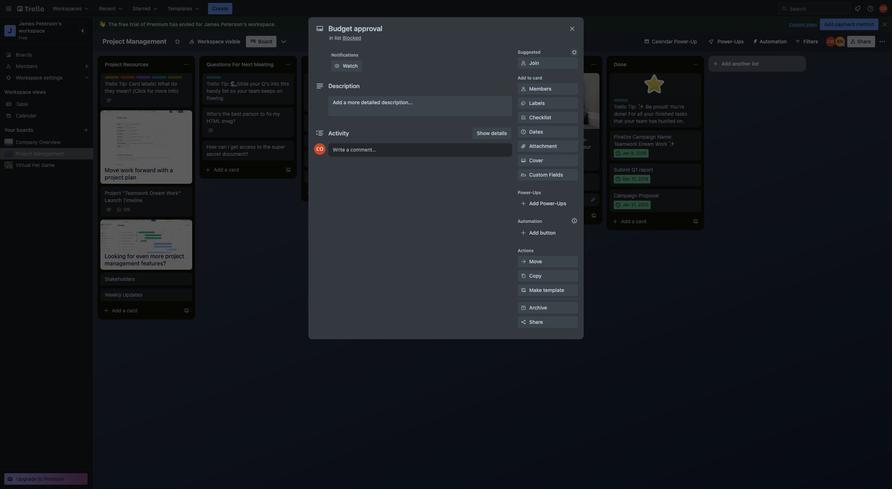 Task type: describe. For each thing, give the bounding box(es) containing it.
add a card down weekly updates
[[112, 308, 137, 314]]

0 vertical spatial for
[[196, 21, 203, 27]]

edit email drafts link
[[309, 138, 392, 145]]

tip: for handy
[[221, 81, 229, 87]]

your down be at top right
[[644, 111, 655, 117]]

members for left members link
[[16, 63, 37, 69]]

updates
[[123, 292, 142, 298]]

board
[[258, 38, 272, 44]]

0
[[123, 207, 126, 212]]

a down "budget approval"
[[530, 213, 533, 219]]

calendar for calendar power-up
[[652, 38, 673, 44]]

tasks inside trello tip trello tip: this is where assigned tasks live so that your team can see who's working on what and when it's due.
[[309, 88, 321, 94]]

2020 for campaign
[[636, 151, 647, 156]]

ben nelson (bennelson96) image
[[836, 37, 846, 47]]

approval
[[531, 197, 550, 203]]

sm image for watch
[[334, 62, 341, 70]]

working
[[324, 95, 342, 101]]

tip for trello tip: ✨ be proud! you're done! for all your finished tasks that your team has hustled on.
[[627, 99, 634, 104]]

add a card down jan 31, 2020 checkbox
[[621, 219, 647, 225]]

they
[[105, 88, 115, 94]]

to down join on the top right of the page
[[528, 75, 532, 81]]

jan for finalize
[[623, 151, 630, 156]]

add payment method
[[825, 21, 875, 27]]

tip: inside trello tip: card labels! what do they mean? (click for more info)
[[119, 81, 128, 87]]

trello tip: card labels! what do they mean? (click for more info)
[[105, 81, 179, 94]]

curate
[[309, 158, 324, 164]]

slowing
[[563, 144, 580, 150]]

list right customer at left top
[[349, 158, 355, 164]]

banner containing 👋
[[93, 17, 893, 32]]

star or unstar board image
[[175, 39, 180, 44]]

a down write a comment text box
[[428, 157, 431, 163]]

snag?
[[222, 118, 236, 124]]

done
[[460, 88, 472, 94]]

add a card down document?
[[214, 167, 239, 173]]

that inside trello tip trello tip: ✨ be proud! you're done! for all your finished tasks that your team has hustled on.
[[614, 118, 623, 124]]

finalize campaign name: teamwork dream work ✨
[[614, 134, 676, 147]]

submit q1 report
[[614, 167, 654, 173]]

upgrade to premium link
[[4, 474, 88, 486]]

those inside trello tip trello tip: splash those redtape- heavy issues that are slowing your team down here.
[[553, 137, 566, 143]]

sketch the "teamy dreamy" font
[[309, 174, 385, 180]]

for inside trello tip: card labels! what do they mean? (click for more info)
[[147, 88, 154, 94]]

dream inside finalize campaign name: teamwork dream work ✨
[[639, 141, 654, 147]]

move link
[[518, 256, 578, 268]]

sketch site banner link
[[309, 122, 392, 129]]

add left the another
[[722, 61, 731, 67]]

checklist
[[530, 114, 552, 121]]

method
[[857, 21, 875, 27]]

sm image for cover
[[520, 157, 527, 164]]

where
[[349, 81, 363, 87]]

description
[[329, 83, 360, 89]]

are inside trello tip trello tip: splash those redtape- heavy issues that are slowing your team down here.
[[554, 144, 561, 150]]

add board image
[[83, 127, 89, 133]]

✨ inside finalize campaign name: teamwork dream work ✨
[[669, 141, 676, 147]]

awaiting
[[411, 95, 430, 101]]

legal review
[[411, 111, 439, 117]]

Write a comment text field
[[329, 144, 512, 156]]

is
[[344, 81, 348, 87]]

add a card down "budget approval"
[[520, 213, 545, 219]]

notifications
[[332, 52, 359, 58]]

card down join on the top right of the page
[[533, 75, 543, 81]]

0 vertical spatial design
[[136, 76, 151, 81]]

1 vertical spatial automation
[[518, 219, 543, 224]]

the for who's
[[223, 111, 230, 117]]

your down 🌊slide
[[237, 88, 247, 94]]

make template
[[530, 287, 565, 294]]

2020 for proposal
[[638, 202, 649, 208]]

add a card down write a comment text box
[[418, 157, 443, 163]]

project for the project management link
[[16, 151, 32, 157]]

copy
[[530, 273, 542, 279]]

edit
[[309, 138, 318, 144]]

trello tip: 💬for those in-between tasks that are almost done but also awaiting one last step. link
[[411, 80, 494, 102]]

submit
[[614, 167, 631, 173]]

a left what
[[344, 99, 347, 105]]

best
[[232, 111, 242, 117]]

workspace for workspace visible
[[198, 38, 224, 44]]

power-ups inside button
[[718, 38, 744, 44]]

1 vertical spatial color: purple, title: "design team" element
[[309, 118, 335, 123]]

management inside board name text box
[[126, 38, 167, 45]]

stakeholders
[[105, 276, 135, 282]]

edit card image
[[591, 197, 596, 203]]

add down budget
[[520, 213, 529, 219]]

launch
[[105, 197, 122, 203]]

trello tip trello tip: splash those redtape- heavy issues that are slowing your team down here.
[[512, 132, 592, 157]]

search image
[[782, 6, 788, 11]]

add left payment
[[825, 21, 834, 27]]

add right budget
[[530, 201, 539, 207]]

that inside trello tip trello tip: this is where assigned tasks live so that your team can see who's working on what and when it's due.
[[338, 88, 347, 94]]

virtual pet game link
[[16, 162, 89, 169]]

/
[[126, 207, 127, 212]]

color: sky, title: "trello tip" element for trello tip: splash those redtape- heavy issues that are slowing your team down here.
[[512, 132, 532, 137]]

activity
[[329, 130, 349, 137]]

so inside trello tip trello tip: 🌊slide your q's into this handy list so your team keeps on flowing.
[[230, 88, 236, 94]]

calendar power-up link
[[640, 36, 702, 47]]

card down add power-ups link
[[534, 213, 545, 219]]

project "teamwork dream work" launch timeline link
[[105, 190, 188, 204]]

a down document?
[[225, 167, 227, 173]]

pet
[[32, 162, 40, 168]]

email
[[319, 138, 331, 144]]

color: lime, title: "halp" element
[[168, 76, 182, 81]]

0 vertical spatial workspace
[[248, 21, 274, 27]]

description…
[[382, 99, 413, 105]]

create from template… image
[[693, 219, 699, 225]]

dec
[[623, 177, 631, 182]]

who's the best person to fix my html snag?
[[207, 111, 280, 124]]

tip inside trello tip trello tip: splash those redtape- heavy issues that are slowing your team down here.
[[525, 132, 532, 137]]

tip: inside trello tip: 💬for those in-between tasks that are almost done but also awaiting one last step.
[[425, 81, 433, 87]]

1 vertical spatial share button
[[518, 317, 578, 328]]

can inside how can i get access to the super secret document?
[[218, 144, 227, 150]]

font
[[375, 174, 385, 180]]

table link
[[16, 101, 89, 108]]

heavy
[[512, 144, 526, 150]]

trello tip trello tip: this is where assigned tasks live so that your team can see who's working on what and when it's due.
[[309, 76, 391, 108]]

to inside who's the best person to fix my html snag?
[[260, 111, 265, 117]]

suggested
[[518, 50, 541, 55]]

your left the q's on the top
[[250, 81, 260, 87]]

views
[[32, 89, 46, 95]]

in list blocked
[[329, 35, 361, 41]]

1 horizontal spatial james
[[204, 21, 220, 27]]

share for the topmost share button
[[858, 38, 872, 44]]

card down updates
[[127, 308, 137, 314]]

a down weekly updates
[[123, 308, 126, 314]]

actions
[[518, 248, 534, 254]]

power- inside button
[[718, 38, 735, 44]]

more inside trello tip: card labels! what do they mean? (click for more info)
[[155, 88, 167, 94]]

add left button
[[530, 230, 539, 236]]

virtual pet game
[[16, 162, 55, 168]]

👋
[[99, 21, 105, 27]]

sm image for members
[[520, 85, 527, 93]]

0 horizontal spatial power-ups
[[518, 190, 541, 196]]

campaign proposal
[[614, 193, 659, 199]]

add down secret
[[214, 167, 223, 173]]

edit email drafts
[[309, 138, 346, 144]]

tip for trello tip: 🌊slide your q's into this handy list so your team keeps on flowing.
[[219, 76, 226, 81]]

drafts
[[332, 138, 346, 144]]

project inside board name text box
[[103, 38, 125, 45]]

share for the bottom share button
[[530, 319, 543, 325]]

weekly updates link
[[105, 292, 188, 299]]

team for where
[[360, 88, 372, 94]]

your inside trello tip trello tip: this is where assigned tasks live so that your team can see who's working on what and when it's due.
[[349, 88, 359, 94]]

trial
[[130, 21, 139, 27]]

banner
[[336, 122, 352, 128]]

1 vertical spatial christina overa (christinaovera) image
[[826, 37, 836, 47]]

team inside trello tip trello tip: ✨ be proud! you're done! for all your finished tasks that your team has hustled on.
[[636, 118, 648, 124]]

that inside trello tip trello tip: splash those redtape- heavy issues that are slowing your team down here.
[[543, 144, 553, 150]]

"teamwork
[[123, 190, 148, 196]]

add down weekly
[[112, 308, 121, 314]]

upgrade
[[17, 477, 37, 483]]

a down jan 31, 2020 checkbox
[[632, 219, 635, 225]]

card down document?
[[229, 167, 239, 173]]

person
[[243, 111, 259, 117]]

card down jan 31, 2020
[[636, 219, 647, 225]]

list inside button
[[752, 61, 760, 67]]

color: sky, title: "trello tip" element for trello tip: this is where assigned tasks live so that your team can see who's working on what and when it's due.
[[309, 76, 328, 81]]

workspace visible
[[198, 38, 240, 44]]

list right in
[[335, 35, 342, 41]]

freelancer
[[512, 181, 537, 187]]

cover link
[[518, 155, 578, 166]]

done!
[[614, 111, 627, 117]]

0 horizontal spatial has
[[170, 21, 178, 27]]

1 vertical spatial management
[[34, 151, 64, 157]]

freelancer contracts
[[512, 181, 560, 187]]

and
[[363, 95, 372, 101]]

sm image for make template
[[520, 287, 527, 294]]

automation inside button
[[760, 38, 788, 44]]

sm image for join
[[520, 60, 527, 67]]

weekly updates
[[105, 292, 142, 298]]

calendar for calendar
[[16, 113, 37, 119]]

what
[[158, 81, 170, 87]]

explore
[[790, 22, 805, 27]]

color: orange, title: "one more step" element for curate
[[309, 154, 323, 156]]

budget approval
[[512, 197, 550, 203]]

jan 9, 2020
[[623, 151, 647, 156]]

how can i get access to the super secret document? link
[[207, 144, 290, 158]]

dates
[[530, 129, 543, 135]]

Search field
[[788, 3, 851, 14]]

color: sky, title: "trello tip" element for trello tip: ✨ be proud! you're done! for all your finished tasks that your team has hustled on.
[[614, 99, 634, 104]]

stakeholders link
[[105, 276, 188, 283]]

team for q's
[[249, 88, 260, 94]]

sm image for move
[[520, 258, 527, 266]]

step.
[[451, 95, 462, 101]]

on.
[[677, 118, 685, 124]]

tasks inside trello tip trello tip: ✨ be proud! you're done! for all your finished tasks that your team has hustled on.
[[676, 111, 688, 117]]

last
[[441, 95, 449, 101]]

add down suggested
[[518, 75, 527, 81]]

calendar power-up
[[652, 38, 698, 44]]



Task type: vqa. For each thing, say whether or not it's contained in the screenshot.
your boards with 2 items element at top left
no



Task type: locate. For each thing, give the bounding box(es) containing it.
make template link
[[518, 285, 578, 296]]

team inside trello tip trello tip: 🌊slide your q's into this handy list so your team keeps on flowing.
[[249, 88, 260, 94]]

the left "teamy
[[326, 174, 333, 180]]

sm image inside archive link
[[520, 305, 527, 312]]

project management
[[103, 38, 167, 45], [16, 151, 64, 157]]

flowing.
[[207, 95, 225, 101]]

management
[[126, 38, 167, 45], [34, 151, 64, 157]]

those inside trello tip: 💬for those in-between tasks that are almost done but also awaiting one last step.
[[450, 81, 463, 87]]

to right upgrade
[[38, 477, 43, 483]]

0 vertical spatial team
[[152, 76, 163, 81]]

2 vertical spatial the
[[326, 174, 333, 180]]

project up launch
[[105, 190, 121, 196]]

team inside trello tip trello tip: this is where assigned tasks live so that your team can see who's working on what and when it's due.
[[360, 88, 372, 94]]

1 vertical spatial project
[[16, 151, 32, 157]]

are left slowing
[[554, 144, 561, 150]]

add button
[[530, 230, 556, 236]]

add a card button for budget approval
[[508, 210, 588, 222]]

"teamy
[[335, 174, 352, 180]]

0 vertical spatial project
[[103, 38, 125, 45]]

team inside design team sketch site banner
[[324, 118, 335, 123]]

tip: for that
[[526, 137, 535, 143]]

1 vertical spatial workspace
[[4, 89, 31, 95]]

1 vertical spatial share
[[530, 319, 543, 325]]

31,
[[631, 202, 637, 208]]

0 horizontal spatial color: purple, title: "design team" element
[[136, 76, 163, 81]]

workspace up board link
[[248, 21, 274, 27]]

sm image up add another list button
[[750, 36, 760, 46]]

team left halp
[[152, 76, 163, 81]]

add right due.
[[333, 99, 342, 105]]

be
[[646, 104, 652, 110]]

workspace inside workspace visible button
[[198, 38, 224, 44]]

campaign up work
[[633, 134, 656, 140]]

so inside trello tip trello tip: this is where assigned tasks live so that your team can see who's working on what and when it's due.
[[331, 88, 337, 94]]

workspace
[[248, 21, 274, 27], [19, 28, 45, 34]]

sm image inside labels link
[[520, 100, 527, 107]]

filters button
[[793, 36, 821, 47]]

customize views image
[[280, 38, 288, 45]]

1 horizontal spatial project management
[[103, 38, 167, 45]]

share button
[[848, 36, 876, 47], [518, 317, 578, 328]]

1 horizontal spatial tasks
[[411, 88, 423, 94]]

tasks inside trello tip: 💬for those in-between tasks that are almost done but also awaiting one last step.
[[411, 88, 423, 94]]

automation up add another list button
[[760, 38, 788, 44]]

1 vertical spatial 2020
[[638, 202, 649, 208]]

tip: for live
[[323, 81, 331, 87]]

the left super
[[263, 144, 271, 150]]

1 sketch from the top
[[309, 122, 325, 128]]

sm image
[[520, 60, 527, 67], [334, 62, 341, 70], [520, 85, 527, 93], [520, 100, 527, 107], [520, 114, 527, 121], [520, 157, 527, 164], [520, 287, 527, 294], [520, 305, 527, 312]]

1 vertical spatial calendar
[[16, 113, 37, 119]]

0 notifications image
[[854, 4, 863, 13]]

sm image for checklist
[[520, 114, 527, 121]]

0 vertical spatial power-ups
[[718, 38, 744, 44]]

0 vertical spatial automation
[[760, 38, 788, 44]]

create from template… image
[[489, 157, 495, 163], [286, 167, 291, 173], [591, 213, 597, 219], [184, 308, 189, 314]]

proud!
[[654, 104, 669, 110]]

who's
[[207, 111, 221, 117]]

2 jan from the top
[[623, 202, 630, 208]]

1 horizontal spatial for
[[196, 21, 203, 27]]

tip inside trello tip trello tip: ✨ be proud! you're done! for all your finished tasks that your team has hustled on.
[[627, 99, 634, 104]]

Jan 9, 2020 checkbox
[[614, 149, 649, 158]]

0 horizontal spatial more
[[155, 88, 167, 94]]

workspace left visible
[[198, 38, 224, 44]]

that down done!
[[614, 118, 623, 124]]

members for members link to the right
[[530, 86, 552, 92]]

project for project "teamwork dream work" launch timeline link
[[105, 190, 121, 196]]

your inside trello tip trello tip: splash those redtape- heavy issues that are slowing your team down here.
[[581, 144, 592, 150]]

sm image inside watch button
[[334, 62, 341, 70]]

board link
[[246, 36, 277, 47]]

tip: left 💬for
[[425, 81, 433, 87]]

color: red, title: "priority" element
[[121, 76, 136, 81]]

team for redtape-
[[512, 151, 524, 157]]

ups inside button
[[735, 38, 744, 44]]

0 horizontal spatial workspace
[[4, 89, 31, 95]]

tip: up issues
[[526, 137, 535, 143]]

1 vertical spatial more
[[348, 99, 360, 105]]

more
[[155, 88, 167, 94], [348, 99, 360, 105]]

finalize campaign name: teamwork dream work ✨ link
[[614, 133, 698, 148]]

on inside trello tip trello tip: 🌊slide your q's into this handy list so your team keeps on flowing.
[[277, 88, 283, 94]]

0 horizontal spatial team
[[152, 76, 163, 81]]

1 horizontal spatial has
[[649, 118, 658, 124]]

0 horizontal spatial so
[[230, 88, 236, 94]]

jan inside checkbox
[[623, 202, 630, 208]]

workspace for workspace views
[[4, 89, 31, 95]]

to
[[528, 75, 532, 81], [260, 111, 265, 117], [257, 144, 262, 150], [38, 477, 43, 483]]

2 vertical spatial ups
[[557, 201, 567, 207]]

project inside the project "teamwork dream work" launch timeline
[[105, 190, 121, 196]]

sm image inside cover link
[[520, 157, 527, 164]]

1 vertical spatial campaign
[[614, 193, 638, 199]]

0 vertical spatial can
[[373, 88, 382, 94]]

finished
[[656, 111, 674, 117]]

can left 'i'
[[218, 144, 227, 150]]

1 horizontal spatial the
[[263, 144, 271, 150]]

watch button
[[332, 60, 362, 72]]

mean?
[[116, 88, 132, 94]]

jan
[[623, 151, 630, 156], [623, 202, 630, 208]]

0 vertical spatial the
[[223, 111, 230, 117]]

secret
[[207, 151, 221, 157]]

0 horizontal spatial premium
[[44, 477, 64, 483]]

premium right upgrade
[[44, 477, 64, 483]]

redtape-
[[568, 137, 588, 143]]

your up what
[[349, 88, 359, 94]]

0 horizontal spatial share button
[[518, 317, 578, 328]]

christina overa (christinaovera) image
[[880, 4, 888, 13], [826, 37, 836, 47]]

site
[[326, 122, 334, 128]]

trello tip: 💬for those in-between tasks that are almost done but also awaiting one last step.
[[411, 81, 492, 101]]

0 vertical spatial has
[[170, 21, 178, 27]]

boards
[[17, 127, 33, 133]]

0 vertical spatial members
[[16, 63, 37, 69]]

sketch left site
[[309, 122, 325, 128]]

tasks
[[309, 88, 321, 94], [411, 88, 423, 94], [676, 111, 688, 117]]

0 vertical spatial christina overa (christinaovera) image
[[880, 4, 888, 13]]

jan for campaign
[[623, 202, 630, 208]]

work
[[656, 141, 668, 147]]

list right the another
[[752, 61, 760, 67]]

how can i get access to the super secret document?
[[207, 144, 285, 157]]

0 vertical spatial members link
[[0, 61, 93, 72]]

tip: up for
[[628, 104, 637, 110]]

ups up add another list
[[735, 38, 744, 44]]

✨ inside trello tip trello tip: ✨ be proud! you're done! for all your finished tasks that your team has hustled on.
[[638, 104, 645, 110]]

tip: inside trello tip trello tip: splash those redtape- heavy issues that are slowing your team down here.
[[526, 137, 535, 143]]

team left keeps
[[249, 88, 260, 94]]

1 horizontal spatial members link
[[518, 83, 578, 95]]

sm image left make
[[520, 287, 527, 294]]

tip inside trello tip trello tip: this is where assigned tasks live so that your team can see who's working on what and when it's due.
[[321, 76, 328, 81]]

share button down method
[[848, 36, 876, 47]]

color: sky, title: "trello tip" element
[[152, 76, 171, 81], [207, 76, 226, 81], [309, 76, 328, 81], [614, 99, 634, 104], [512, 132, 532, 137]]

jan inside option
[[623, 151, 630, 156]]

calendar inside calendar link
[[16, 113, 37, 119]]

are up the one
[[435, 88, 442, 94]]

0 vertical spatial color: purple, title: "design team" element
[[136, 76, 163, 81]]

2020 inside checkbox
[[638, 202, 649, 208]]

1 horizontal spatial are
[[554, 144, 561, 150]]

wave image
[[99, 21, 105, 28]]

add down write a comment text box
[[418, 157, 427, 163]]

0 vertical spatial ups
[[735, 38, 744, 44]]

create button
[[208, 3, 233, 14]]

1 horizontal spatial design
[[309, 118, 323, 123]]

1 horizontal spatial workspace
[[198, 38, 224, 44]]

company overview
[[16, 139, 61, 145]]

add a card button for project "teamwork dream work" launch timeline
[[100, 305, 181, 317]]

banner
[[93, 17, 893, 32]]

jan 31, 2020
[[623, 202, 649, 208]]

hustled
[[659, 118, 676, 124]]

team inside trello tip trello tip: splash those redtape- heavy issues that are slowing your team down here.
[[512, 151, 524, 157]]

your boards
[[4, 127, 33, 133]]

1 vertical spatial can
[[218, 144, 227, 150]]

1 vertical spatial members link
[[518, 83, 578, 95]]

members up labels at the right top of page
[[530, 86, 552, 92]]

your down for
[[625, 118, 635, 124]]

0 horizontal spatial peterson's
[[36, 20, 62, 27]]

sm image for suggested
[[571, 49, 578, 56]]

tasks up who's
[[309, 88, 321, 94]]

project management down company overview
[[16, 151, 64, 157]]

customer
[[326, 158, 347, 164]]

the inside who's the best person to fix my html snag?
[[223, 111, 230, 117]]

1 horizontal spatial share
[[858, 38, 872, 44]]

members link up labels link
[[518, 83, 578, 95]]

to left fix
[[260, 111, 265, 117]]

dec 17, 2019
[[623, 177, 649, 182]]

power-ups up add another list
[[718, 38, 744, 44]]

2020
[[636, 151, 647, 156], [638, 202, 649, 208]]

for down labels!
[[147, 88, 154, 94]]

1 vertical spatial for
[[147, 88, 154, 94]]

budget
[[512, 197, 529, 203]]

project management inside board name text box
[[103, 38, 167, 45]]

project management link
[[16, 150, 89, 158]]

to inside how can i get access to the super secret document?
[[257, 144, 262, 150]]

open information menu image
[[868, 5, 875, 12]]

add down jan 31, 2020 checkbox
[[621, 219, 631, 225]]

sketch inside "link"
[[309, 174, 325, 180]]

sm image for automation
[[750, 36, 760, 46]]

1 jan from the top
[[623, 151, 630, 156]]

for right ended
[[196, 21, 203, 27]]

0 vertical spatial premium
[[147, 21, 168, 27]]

add a card button for submit q1 report
[[610, 216, 690, 227]]

color: sky, title: "trello tip" element for trello tip: 🌊slide your q's into this handy list so your team keeps on flowing.
[[207, 76, 226, 81]]

handy
[[207, 88, 221, 94]]

archive
[[530, 305, 548, 311]]

this
[[333, 81, 343, 87]]

2020 right 9,
[[636, 151, 647, 156]]

here.
[[539, 151, 551, 157]]

management down of
[[126, 38, 167, 45]]

power-ups up "budget approval"
[[518, 190, 541, 196]]

0 horizontal spatial automation
[[518, 219, 543, 224]]

team left banner on the left of page
[[324, 118, 335, 123]]

0 vertical spatial 2020
[[636, 151, 647, 156]]

tip: for for
[[628, 104, 637, 110]]

trello inside trello tip: 💬for those in-between tasks that are almost done but also awaiting one last step.
[[411, 81, 423, 87]]

project down the "the"
[[103, 38, 125, 45]]

color: yellow, title: "copy request" element
[[105, 76, 119, 79]]

add a card button
[[406, 154, 487, 166], [202, 164, 283, 176], [508, 210, 588, 222], [610, 216, 690, 227], [100, 305, 181, 317]]

0 vertical spatial share button
[[848, 36, 876, 47]]

0 horizontal spatial can
[[218, 144, 227, 150]]

trello tip: 🌊slide your q's into this handy list so your team keeps on flowing. link
[[207, 80, 290, 102]]

j link
[[4, 25, 16, 37]]

(click
[[133, 88, 146, 94]]

0 horizontal spatial the
[[223, 111, 230, 117]]

sm image down add to card
[[520, 85, 527, 93]]

that up here.
[[543, 144, 553, 150]]

template
[[544, 287, 565, 294]]

sm image left watch
[[334, 62, 341, 70]]

tip: inside trello tip trello tip: this is where assigned tasks live so that your team can see who's working on what and when it's due.
[[323, 81, 331, 87]]

2020 inside option
[[636, 151, 647, 156]]

that inside trello tip: 💬for those in-between tasks that are almost done but also awaiting one last step.
[[424, 88, 433, 94]]

free
[[119, 21, 129, 27]]

0 vertical spatial calendar
[[652, 38, 673, 44]]

0 vertical spatial on
[[277, 88, 283, 94]]

design
[[136, 76, 151, 81], [309, 118, 323, 123]]

None text field
[[325, 22, 562, 35]]

2 horizontal spatial ups
[[735, 38, 744, 44]]

color: orange, title: "one more step" element for freelancer
[[512, 177, 527, 179]]

more down what
[[155, 88, 167, 94]]

sm image up the join link
[[571, 49, 578, 56]]

1 vertical spatial are
[[554, 144, 561, 150]]

list right handy
[[222, 88, 229, 94]]

can inside trello tip trello tip: this is where assigned tasks live so that your team can see who's working on what and when it's due.
[[373, 88, 382, 94]]

visible
[[225, 38, 240, 44]]

in-
[[464, 81, 471, 87]]

.
[[274, 21, 276, 27]]

1 vertical spatial workspace
[[19, 28, 45, 34]]

1 vertical spatial jan
[[623, 202, 630, 208]]

2 so from the left
[[331, 88, 337, 94]]

so up the working
[[331, 88, 337, 94]]

1 horizontal spatial premium
[[147, 21, 168, 27]]

0 horizontal spatial ups
[[533, 190, 541, 196]]

workspace up free
[[19, 28, 45, 34]]

1 vertical spatial ups
[[533, 190, 541, 196]]

1 vertical spatial team
[[324, 118, 335, 123]]

1 vertical spatial those
[[553, 137, 566, 143]]

more left and
[[348, 99, 360, 105]]

1 so from the left
[[230, 88, 236, 94]]

campaign inside finalize campaign name: teamwork dream work ✨
[[633, 134, 656, 140]]

sm image for labels
[[520, 100, 527, 107]]

sketch inside design team sketch site banner
[[309, 122, 325, 128]]

up
[[691, 38, 698, 44]]

primary element
[[0, 0, 893, 17]]

peterson's inside james peterson's workspace free
[[36, 20, 62, 27]]

dream inside the project "teamwork dream work" launch timeline
[[150, 190, 165, 196]]

my
[[273, 111, 280, 117]]

Board name text field
[[99, 36, 170, 47]]

Dec 17, 2019 checkbox
[[614, 175, 651, 184]]

premium right of
[[147, 21, 168, 27]]

share down archive
[[530, 319, 543, 325]]

dream left work
[[639, 141, 654, 147]]

0 vertical spatial workspace
[[198, 38, 224, 44]]

labels link
[[518, 98, 578, 109]]

those up slowing
[[553, 137, 566, 143]]

trello inside trello tip: card labels! what do they mean? (click for more info)
[[105, 81, 117, 87]]

christina overa (christinaovera) image right open information menu icon
[[880, 4, 888, 13]]

sm image inside the checklist link
[[520, 114, 527, 121]]

0 horizontal spatial calendar
[[16, 113, 37, 119]]

0 vertical spatial jan
[[623, 151, 630, 156]]

sm image inside make template link
[[520, 287, 527, 294]]

fix
[[266, 111, 272, 117]]

ups down freelancer contracts link
[[557, 201, 567, 207]]

copy link
[[518, 271, 578, 282]]

sm image left join on the top right of the page
[[520, 60, 527, 67]]

calendar inside calendar power-up link
[[652, 38, 673, 44]]

tasks up awaiting
[[411, 88, 423, 94]]

sm image inside copy link
[[520, 273, 527, 280]]

james up free
[[19, 20, 34, 27]]

1 vertical spatial project management
[[16, 151, 64, 157]]

members down boards
[[16, 63, 37, 69]]

1 vertical spatial members
[[530, 86, 552, 92]]

sm image for archive
[[520, 305, 527, 312]]

0 vertical spatial campaign
[[633, 134, 656, 140]]

0 horizontal spatial christina overa (christinaovera) image
[[826, 37, 836, 47]]

sm image inside members link
[[520, 85, 527, 93]]

your
[[4, 127, 15, 133]]

0 horizontal spatial members link
[[0, 61, 93, 72]]

company overview link
[[16, 139, 89, 146]]

1 vertical spatial design
[[309, 118, 323, 123]]

calendar link
[[16, 112, 89, 119]]

1 horizontal spatial color: purple, title: "design team" element
[[309, 118, 335, 123]]

1 horizontal spatial power-ups
[[718, 38, 744, 44]]

1 horizontal spatial peterson's
[[221, 21, 247, 27]]

has inside trello tip trello tip: ✨ be proud! you're done! for all your finished tasks that your team has hustled on.
[[649, 118, 658, 124]]

sm image inside automation button
[[750, 36, 760, 46]]

show menu image
[[879, 38, 887, 45]]

who's
[[309, 95, 322, 101]]

members
[[16, 63, 37, 69], [530, 86, 552, 92]]

0 / 6
[[123, 207, 130, 212]]

the inside "link"
[[326, 174, 333, 180]]

design inside design team sketch site banner
[[309, 118, 323, 123]]

workspace inside james peterson's workspace free
[[19, 28, 45, 34]]

campaign up jan 31, 2020 checkbox
[[614, 193, 638, 199]]

✨ down name:
[[669, 141, 676, 147]]

1 horizontal spatial ✨
[[669, 141, 676, 147]]

that up the one
[[424, 88, 433, 94]]

also
[[482, 88, 492, 94]]

list inside trello tip trello tip: 🌊slide your q's into this handy list so your team keeps on flowing.
[[222, 88, 229, 94]]

0 horizontal spatial project management
[[16, 151, 64, 157]]

project up virtual
[[16, 151, 32, 157]]

boards
[[16, 52, 32, 58]]

show details link
[[473, 128, 512, 139]]

contracts
[[538, 181, 560, 187]]

sm image
[[750, 36, 760, 46], [571, 49, 578, 56], [520, 258, 527, 266], [520, 273, 527, 280]]

0 horizontal spatial dream
[[150, 190, 165, 196]]

the
[[108, 21, 118, 27]]

1 horizontal spatial calendar
[[652, 38, 673, 44]]

on inside trello tip trello tip: this is where assigned tasks live so that your team can see who's working on what and when it's due.
[[343, 95, 349, 101]]

due.
[[317, 102, 327, 108]]

tasks up on.
[[676, 111, 688, 117]]

tip inside trello tip trello tip: 🌊slide your q's into this handy list so your team keeps on flowing.
[[219, 76, 226, 81]]

color: orange, title: "one more step" element up curate
[[309, 154, 323, 156]]

sm image down actions
[[520, 258, 527, 266]]

project
[[103, 38, 125, 45], [16, 151, 32, 157], [105, 190, 121, 196]]

1 horizontal spatial team
[[324, 118, 335, 123]]

0 horizontal spatial those
[[450, 81, 463, 87]]

0 horizontal spatial share
[[530, 319, 543, 325]]

your boards with 3 items element
[[4, 126, 72, 135]]

sm image down the down at the right of page
[[520, 157, 527, 164]]

join link
[[518, 57, 578, 69]]

0 horizontal spatial ✨
[[638, 104, 645, 110]]

tip: inside trello tip trello tip: ✨ be proud! you're done! for all your finished tasks that your team has hustled on.
[[628, 104, 637, 110]]

sm image for copy
[[520, 273, 527, 280]]

0 horizontal spatial members
[[16, 63, 37, 69]]

automation up add button
[[518, 219, 543, 224]]

0 horizontal spatial management
[[34, 151, 64, 157]]

1 vertical spatial power-ups
[[518, 190, 541, 196]]

tip for trello tip: this is where assigned tasks live so that your team can see who's working on what and when it's due.
[[321, 76, 328, 81]]

james inside james peterson's workspace free
[[19, 20, 34, 27]]

team up and
[[360, 88, 372, 94]]

color: orange, title: "one more step" element up freelancer
[[512, 177, 527, 179]]

christina overa (christinaovera) image
[[314, 144, 326, 155]]

color: purple, title: "design team" element
[[136, 76, 163, 81], [309, 118, 335, 123]]

explore plans button
[[790, 20, 818, 29]]

calendar left 'up'
[[652, 38, 673, 44]]

but
[[473, 88, 481, 94]]

trello tip trello tip: 🌊slide your q's into this handy list so your team keeps on flowing.
[[207, 76, 289, 101]]

the inside how can i get access to the super secret document?
[[263, 144, 271, 150]]

0 vertical spatial project management
[[103, 38, 167, 45]]

are inside trello tip: 💬for those in-between tasks that are almost done but also awaiting one last step.
[[435, 88, 442, 94]]

checklist link
[[518, 112, 578, 123]]

0 horizontal spatial on
[[277, 88, 283, 94]]

Jan 31, 2020 checkbox
[[614, 201, 651, 210]]

sm image inside move link
[[520, 258, 527, 266]]

1 horizontal spatial workspace
[[248, 21, 274, 27]]

2 sketch from the top
[[309, 174, 325, 180]]

another
[[733, 61, 751, 67]]

1 vertical spatial color: orange, title: "one more step" element
[[512, 177, 527, 179]]

0 horizontal spatial design
[[136, 76, 151, 81]]

has left ended
[[170, 21, 178, 27]]

0 vertical spatial dream
[[639, 141, 654, 147]]

priority
[[121, 76, 136, 81]]

jan left 9,
[[623, 151, 630, 156]]

document?
[[223, 151, 248, 157]]

1 horizontal spatial dream
[[639, 141, 654, 147]]

add a more detailed description… link
[[329, 96, 512, 116]]

1 vertical spatial on
[[343, 95, 349, 101]]

sm image left copy
[[520, 273, 527, 280]]

that down is
[[338, 88, 347, 94]]

color: orange, title: "one more step" element
[[309, 154, 323, 156], [512, 177, 527, 179]]

all
[[638, 111, 643, 117]]

1 horizontal spatial christina overa (christinaovera) image
[[880, 4, 888, 13]]

card down write a comment text box
[[433, 157, 443, 163]]

team down all
[[636, 118, 648, 124]]

the for sketch
[[326, 174, 333, 180]]

0 horizontal spatial are
[[435, 88, 442, 94]]

tip: inside trello tip trello tip: 🌊slide your q's into this handy list so your team keeps on flowing.
[[221, 81, 229, 87]]

that
[[338, 88, 347, 94], [424, 88, 433, 94], [614, 118, 623, 124], [543, 144, 553, 150]]

sm image inside the join link
[[520, 60, 527, 67]]

can up when
[[373, 88, 382, 94]]

campaign
[[633, 134, 656, 140], [614, 193, 638, 199]]

1 horizontal spatial members
[[530, 86, 552, 92]]

0 horizontal spatial for
[[147, 88, 154, 94]]

members link down boards
[[0, 61, 93, 72]]

explore plans
[[790, 22, 818, 27]]

add payment method button
[[821, 19, 879, 30]]

sm image left archive
[[520, 305, 527, 312]]

peterson's
[[36, 20, 62, 27], [221, 21, 247, 27]]

james up workspace visible button
[[204, 21, 220, 27]]

join
[[530, 60, 540, 66]]

the up snag?
[[223, 111, 230, 117]]

1 vertical spatial dream
[[150, 190, 165, 196]]

ups up approval
[[533, 190, 541, 196]]

sm image left checklist
[[520, 114, 527, 121]]

almost
[[443, 88, 459, 94]]



